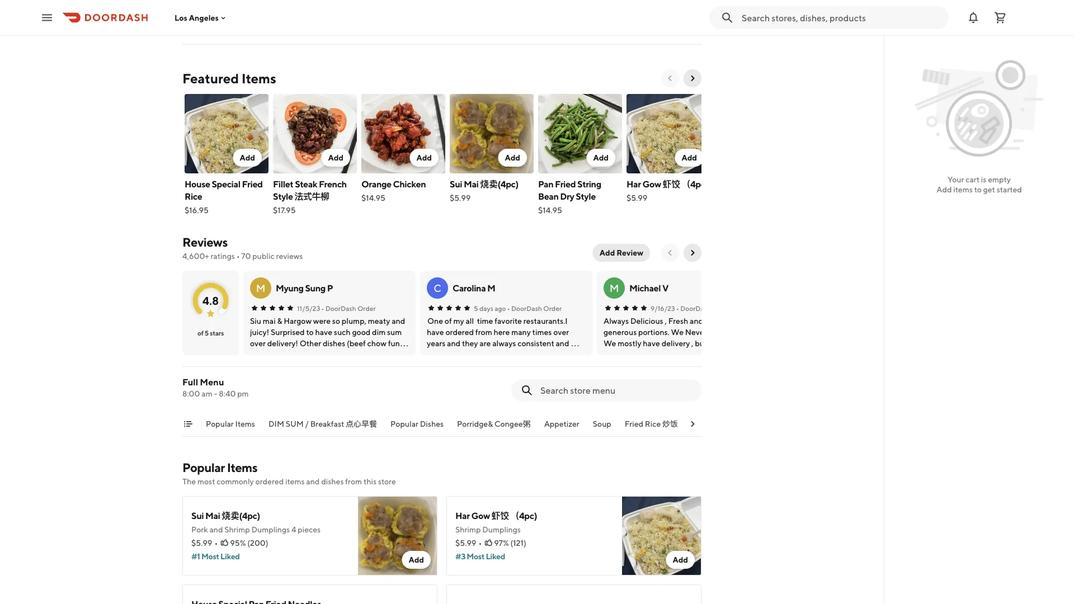 Task type: describe. For each thing, give the bounding box(es) containing it.
most for gow
[[467, 552, 485, 562]]

add review
[[600, 248, 644, 258]]

doordash for michael v
[[681, 305, 712, 312]]

dim sum / breakfast 点心早餐 button
[[269, 419, 377, 437]]

pm
[[237, 389, 249, 399]]

stars
[[210, 329, 224, 337]]

liked for pork
[[221, 552, 240, 562]]

9/16/23
[[651, 305, 676, 312]]

items for popular items the most commonly ordered items and dishes from this store
[[227, 461, 258, 475]]

of
[[198, 329, 204, 337]]

$5.99 inside har gow 虾饺 （4pc) $5.99
[[627, 193, 648, 203]]

and inside sui mai 烧卖(4pc) pork and shrimp dumplings 4 pieces
[[210, 525, 223, 535]]

#3 most liked
[[456, 552, 506, 562]]

• doordash order for michael v
[[677, 305, 731, 312]]

angeles
[[189, 13, 219, 22]]

dim
[[269, 420, 284, 429]]

• up the #1 most liked
[[215, 539, 218, 548]]

#1 most liked
[[191, 552, 240, 562]]

to
[[975, 185, 982, 194]]

featured items heading
[[183, 69, 276, 87]]

congee粥
[[495, 420, 531, 429]]

most
[[198, 477, 215, 486]]

reviews
[[183, 235, 228, 250]]

most for mai
[[201, 552, 219, 562]]

v
[[663, 283, 669, 294]]

next image
[[689, 249, 698, 258]]

is
[[982, 175, 987, 184]]

noodle 面条 button
[[692, 419, 736, 437]]

har for har gow 虾饺 （4pc) $5.99
[[627, 179, 641, 190]]

popular items the most commonly ordered items and dishes from this store
[[183, 461, 396, 486]]

sui mai 烧卖(4pc) pork and shrimp dumplings 4 pieces
[[191, 511, 321, 535]]

style inside fillet steak french style 法式牛柳 $17.95
[[273, 191, 293, 202]]

sum
[[286, 420, 304, 429]]

ordered
[[256, 477, 284, 486]]

4
[[292, 525, 296, 535]]

mai for sui mai 烧卖(4pc) pork and shrimp dumplings 4 pieces
[[205, 511, 220, 521]]

soup
[[593, 420, 612, 429]]

the
[[183, 477, 196, 486]]

• right 9/16/23 on the bottom
[[677, 305, 679, 312]]

popular dishes
[[391, 420, 444, 429]]

of 5 stars
[[198, 329, 224, 337]]

8:00
[[183, 389, 200, 399]]

fillet steak french style 法式牛柳 $17.95
[[273, 179, 347, 215]]

8:40
[[219, 389, 236, 399]]

fried inside button
[[625, 420, 644, 429]]

reviews 4,600+ ratings • 70 public reviews
[[183, 235, 303, 261]]

97% (121)
[[494, 539, 527, 548]]

reviews link
[[183, 235, 228, 250]]

sui for sui mai 烧卖(4pc) $5.99
[[450, 179, 463, 190]]

featured
[[183, 70, 239, 86]]

house special fried rice $16.95
[[185, 179, 263, 215]]

点心早餐
[[346, 420, 377, 429]]

scroll menu navigation right image
[[689, 420, 698, 429]]

-
[[214, 389, 218, 399]]

michael v
[[630, 283, 669, 294]]

Store search: begin typing to search for stores available on DoorDash text field
[[742, 11, 943, 24]]

add button for fillet steak french style 法式牛柳
[[322, 149, 350, 167]]

show menu categories image
[[184, 420, 193, 429]]

har for har gow 虾饺 （4pc) shrimp dumplings
[[456, 511, 470, 521]]

empty
[[989, 175, 1012, 184]]

your cart is empty add items to get started
[[937, 175, 1023, 194]]

dishes
[[420, 420, 444, 429]]

gow for har gow 虾饺 （4pc) $5.99
[[643, 179, 662, 190]]

soup button
[[593, 419, 612, 437]]

reviews
[[276, 252, 303, 261]]

commonly
[[217, 477, 254, 486]]

next button of carousel image
[[689, 74, 698, 83]]

m for myung sung p
[[256, 282, 266, 294]]

dishes
[[321, 477, 344, 486]]

har gow 虾饺 （4pc) $5.99
[[627, 179, 709, 203]]

gow for har gow 虾饺 （4pc) shrimp dumplings
[[472, 511, 490, 521]]

popular items button
[[206, 419, 255, 437]]

appetizer button
[[545, 419, 580, 437]]

$17.95
[[273, 206, 296, 215]]

items inside "popular items the most commonly ordered items and dishes from this store"
[[286, 477, 305, 486]]

doordash for carolina m
[[512, 305, 542, 312]]

$14.95 inside orange chicken $14.95
[[362, 193, 386, 203]]

house
[[185, 179, 210, 190]]

doordash for myung sung p
[[326, 305, 356, 312]]

(121)
[[511, 539, 527, 548]]

c
[[434, 282, 442, 294]]

ratings
[[211, 252, 235, 261]]

fried inside house special fried rice $16.95
[[242, 179, 263, 190]]

虾饺 for har gow 虾饺 （4pc) $5.99
[[663, 179, 681, 190]]

items for featured items
[[242, 70, 276, 86]]

dumplings inside har gow 虾饺 （4pc) shrimp dumplings
[[483, 525, 521, 535]]

70
[[241, 252, 251, 261]]

法式牛柳
[[295, 191, 330, 202]]

fillet
[[273, 179, 294, 190]]

ago
[[495, 305, 506, 312]]

special
[[212, 179, 241, 190]]

orange chicken $14.95
[[362, 179, 426, 203]]

$5.99 • for har
[[456, 539, 482, 548]]

public
[[253, 252, 275, 261]]

pan fried string bean dry style $14.95
[[539, 179, 602, 215]]

popular for popular items the most commonly ordered items and dishes from this store
[[183, 461, 225, 475]]

/
[[305, 420, 309, 429]]

sui for sui mai 烧卖(4pc) pork and shrimp dumplings 4 pieces
[[191, 511, 204, 521]]

面条
[[720, 420, 736, 429]]

• doordash order for carolina m
[[508, 305, 562, 312]]

previous button of carousel image
[[666, 74, 675, 83]]

orange chicken image
[[362, 94, 446, 174]]

add button for sui mai 烧卖(4pc)
[[498, 149, 527, 167]]

$16.95
[[185, 206, 209, 215]]

（4pc) for har gow 虾饺 （4pc) $5.99
[[682, 179, 709, 190]]

items for popular items
[[235, 420, 255, 429]]

noodle 面条
[[692, 420, 736, 429]]



Task type: vqa. For each thing, say whether or not it's contained in the screenshot.
Har Gow 虾饺 （4pc) Shrimp Dumplings the 虾饺
yes



Task type: locate. For each thing, give the bounding box(es) containing it.
items right the ordered
[[286, 477, 305, 486]]

1 $5.99 • from the left
[[191, 539, 218, 548]]

3 • doordash order from the left
[[677, 305, 731, 312]]

1 horizontal spatial sui
[[450, 179, 463, 190]]

0 vertical spatial items
[[242, 70, 276, 86]]

$14.95 inside "pan fried string bean dry style $14.95"
[[539, 206, 563, 215]]

• inside reviews 4,600+ ratings • 70 public reviews
[[237, 252, 240, 261]]

烧卖(4pc) up 95%
[[222, 511, 260, 521]]

$5.99 •
[[191, 539, 218, 548], [456, 539, 482, 548]]

1 horizontal spatial most
[[467, 552, 485, 562]]

m
[[256, 282, 266, 294], [610, 282, 619, 294], [488, 283, 496, 294]]

0 vertical spatial rice
[[185, 191, 202, 202]]

3 doordash from the left
[[681, 305, 712, 312]]

3 order from the left
[[713, 305, 731, 312]]

dumplings
[[252, 525, 290, 535], [483, 525, 521, 535]]

har gow 虾饺 （4pc) image
[[627, 94, 711, 174], [623, 497, 702, 576]]

m left myung
[[256, 282, 266, 294]]

items inside heading
[[242, 70, 276, 86]]

myung
[[276, 283, 304, 294]]

0 vertical spatial har
[[627, 179, 641, 190]]

1 horizontal spatial har
[[627, 179, 641, 190]]

4.8
[[203, 294, 219, 307]]

add
[[240, 153, 255, 162], [328, 153, 344, 162], [417, 153, 432, 162], [505, 153, 521, 162], [594, 153, 609, 162], [682, 153, 698, 162], [937, 185, 953, 194], [600, 248, 615, 258], [409, 556, 424, 565], [673, 556, 689, 565]]

popular down '-'
[[206, 420, 234, 429]]

1 liked from the left
[[221, 552, 240, 562]]

rice inside button
[[645, 420, 661, 429]]

0 horizontal spatial fried
[[242, 179, 263, 190]]

0 horizontal spatial （4pc)
[[511, 511, 537, 521]]

0 horizontal spatial har
[[456, 511, 470, 521]]

1 doordash from the left
[[326, 305, 356, 312]]

2 horizontal spatial doordash
[[681, 305, 712, 312]]

0 horizontal spatial sui
[[191, 511, 204, 521]]

• doordash order
[[321, 305, 376, 312], [508, 305, 562, 312], [677, 305, 731, 312]]

0 horizontal spatial m
[[256, 282, 266, 294]]

order for michael v
[[713, 305, 731, 312]]

pieces
[[298, 525, 321, 535]]

items up 'commonly'
[[227, 461, 258, 475]]

steak
[[295, 179, 317, 190]]

1 horizontal spatial liked
[[486, 552, 506, 562]]

Item Search search field
[[541, 385, 693, 397]]

this
[[364, 477, 377, 486]]

carolina
[[453, 283, 486, 294]]

notification bell image
[[967, 11, 981, 24]]

sui right chicken
[[450, 179, 463, 190]]

1 vertical spatial $14.95
[[539, 206, 563, 215]]

• right 11/5/23
[[321, 305, 324, 312]]

虾饺 inside har gow 虾饺 （4pc) $5.99
[[663, 179, 681, 190]]

mai
[[464, 179, 479, 190], [205, 511, 220, 521]]

orange
[[362, 179, 392, 190]]

0 vertical spatial mai
[[464, 179, 479, 190]]

0 vertical spatial items
[[954, 185, 973, 194]]

2 horizontal spatial fried
[[625, 420, 644, 429]]

add button for orange chicken
[[410, 149, 439, 167]]

2 dumplings from the left
[[483, 525, 521, 535]]

har up #3
[[456, 511, 470, 521]]

0 horizontal spatial $5.99 •
[[191, 539, 218, 548]]

full menu 8:00 am - 8:40 pm
[[183, 377, 249, 399]]

1 vertical spatial 5
[[205, 329, 209, 337]]

popular for popular items
[[206, 420, 234, 429]]

1 vertical spatial sui mai 烧卖(4pc) image
[[358, 497, 438, 576]]

2 order from the left
[[544, 305, 562, 312]]

items inside "your cart is empty add items to get started"
[[954, 185, 973, 194]]

p
[[327, 283, 333, 294]]

items inside "popular items the most commonly ordered items and dishes from this store"
[[227, 461, 258, 475]]

1 horizontal spatial （4pc)
[[682, 179, 709, 190]]

0 horizontal spatial • doordash order
[[321, 305, 376, 312]]

fried right special
[[242, 179, 263, 190]]

0 horizontal spatial 5
[[205, 329, 209, 337]]

•
[[237, 252, 240, 261], [321, 305, 324, 312], [508, 305, 510, 312], [677, 305, 679, 312], [215, 539, 218, 548], [479, 539, 482, 548]]

dumplings up (200)
[[252, 525, 290, 535]]

1 horizontal spatial $14.95
[[539, 206, 563, 215]]

sui mai 烧卖(4pc) image
[[450, 94, 534, 174], [358, 497, 438, 576]]

porridge& congee粥 button
[[457, 419, 531, 437]]

1 horizontal spatial shrimp
[[456, 525, 481, 535]]

1 dumplings from the left
[[252, 525, 290, 535]]

items down pm on the left bottom of page
[[235, 420, 255, 429]]

popular inside "button"
[[391, 420, 419, 429]]

review
[[617, 248, 644, 258]]

appetizer
[[545, 420, 580, 429]]

1 horizontal spatial sui mai 烧卖(4pc) image
[[450, 94, 534, 174]]

items down your
[[954, 185, 973, 194]]

gow inside har gow 虾饺 （4pc) $5.99
[[643, 179, 662, 190]]

2 liked from the left
[[486, 552, 506, 562]]

sui
[[450, 179, 463, 190], [191, 511, 204, 521]]

1 horizontal spatial 烧卖(4pc)
[[481, 179, 519, 190]]

2 $5.99 • from the left
[[456, 539, 482, 548]]

0 horizontal spatial style
[[273, 191, 293, 202]]

0 horizontal spatial 虾饺
[[492, 511, 509, 521]]

1 horizontal spatial • doordash order
[[508, 305, 562, 312]]

pan fried string bean dry style image
[[539, 94, 623, 174]]

fried
[[242, 179, 263, 190], [555, 179, 576, 190], [625, 420, 644, 429]]

1 horizontal spatial rice
[[645, 420, 661, 429]]

popular
[[206, 420, 234, 429], [391, 420, 419, 429], [183, 461, 225, 475]]

rice inside house special fried rice $16.95
[[185, 191, 202, 202]]

1 horizontal spatial and
[[306, 477, 320, 486]]

popular dishes button
[[391, 419, 444, 437]]

1 horizontal spatial fried
[[555, 179, 576, 190]]

1 horizontal spatial dumplings
[[483, 525, 521, 535]]

har inside har gow 虾饺 （4pc) $5.99
[[627, 179, 641, 190]]

shrimp inside sui mai 烧卖(4pc) pork and shrimp dumplings 4 pieces
[[225, 525, 250, 535]]

menu
[[200, 377, 224, 388]]

1 vertical spatial and
[[210, 525, 223, 535]]

虾饺
[[663, 179, 681, 190], [492, 511, 509, 521]]

sui inside sui mai 烧卖(4pc) pork and shrimp dumplings 4 pieces
[[191, 511, 204, 521]]

get
[[984, 185, 996, 194]]

har right string
[[627, 179, 641, 190]]

1 vertical spatial rice
[[645, 420, 661, 429]]

0 horizontal spatial shrimp
[[225, 525, 250, 535]]

days
[[480, 305, 494, 312]]

style
[[273, 191, 293, 202], [576, 191, 596, 202]]

popular inside "popular items the most commonly ordered items and dishes from this store"
[[183, 461, 225, 475]]

1 horizontal spatial 5
[[474, 305, 478, 312]]

fried rice 炒饭 button
[[625, 419, 679, 437]]

1 horizontal spatial doordash
[[512, 305, 542, 312]]

open menu image
[[40, 11, 54, 24]]

dumplings inside sui mai 烧卖(4pc) pork and shrimp dumplings 4 pieces
[[252, 525, 290, 535]]

m up 5 days ago
[[488, 283, 496, 294]]

mai for sui mai 烧卖(4pc) $5.99
[[464, 179, 479, 190]]

doordash right 9/16/23 on the bottom
[[681, 305, 712, 312]]

11/5/23
[[297, 305, 320, 312]]

and right the pork
[[210, 525, 223, 535]]

虾饺 inside har gow 虾饺 （4pc) shrimp dumplings
[[492, 511, 509, 521]]

most
[[201, 552, 219, 562], [467, 552, 485, 562]]

mai inside the sui mai 烧卖(4pc) $5.99
[[464, 179, 479, 190]]

0 horizontal spatial mai
[[205, 511, 220, 521]]

shrimp
[[225, 525, 250, 535], [456, 525, 481, 535]]

5 days ago
[[474, 305, 506, 312]]

style inside "pan fried string bean dry style $14.95"
[[576, 191, 596, 202]]

order for carolina m
[[544, 305, 562, 312]]

liked down 95%
[[221, 552, 240, 562]]

1 horizontal spatial gow
[[643, 179, 662, 190]]

0 horizontal spatial $14.95
[[362, 193, 386, 203]]

2 most from the left
[[467, 552, 485, 562]]

1 • doordash order from the left
[[321, 305, 376, 312]]

烧卖(4pc)
[[481, 179, 519, 190], [222, 511, 260, 521]]

style down string
[[576, 191, 596, 202]]

0 horizontal spatial doordash
[[326, 305, 356, 312]]

烧卖(4pc) left pan
[[481, 179, 519, 190]]

started
[[997, 185, 1023, 194]]

shrimp up #3
[[456, 525, 481, 535]]

• right 'ago'
[[508, 305, 510, 312]]

烧卖(4pc) for sui mai 烧卖(4pc) $5.99
[[481, 179, 519, 190]]

los angeles
[[175, 13, 219, 22]]

0 horizontal spatial rice
[[185, 191, 202, 202]]

1 vertical spatial 虾饺
[[492, 511, 509, 521]]

• doordash order for myung sung p
[[321, 305, 376, 312]]

mai inside sui mai 烧卖(4pc) pork and shrimp dumplings 4 pieces
[[205, 511, 220, 521]]

gow inside har gow 虾饺 （4pc) shrimp dumplings
[[472, 511, 490, 521]]

1 vertical spatial har gow 虾饺 （4pc) image
[[623, 497, 702, 576]]

house special fried rice image
[[185, 94, 269, 174]]

烧卖(4pc) for sui mai 烧卖(4pc) pork and shrimp dumplings 4 pieces
[[222, 511, 260, 521]]

liked for （4pc)
[[486, 552, 506, 562]]

popular for popular dishes
[[391, 420, 419, 429]]

liked down 97%
[[486, 552, 506, 562]]

popular left dishes
[[391, 420, 419, 429]]

• left 70
[[237, 252, 240, 261]]

french
[[319, 179, 347, 190]]

doordash right 'ago'
[[512, 305, 542, 312]]

2 horizontal spatial • doordash order
[[677, 305, 731, 312]]

烧卖(4pc) inside the sui mai 烧卖(4pc) $5.99
[[481, 179, 519, 190]]

• doordash order right 'ago'
[[508, 305, 562, 312]]

0 items, open order cart image
[[994, 11, 1008, 24]]

dim sum / breakfast 点心早餐
[[269, 420, 377, 429]]

items right featured
[[242, 70, 276, 86]]

gow
[[643, 179, 662, 190], [472, 511, 490, 521]]

（4pc)
[[682, 179, 709, 190], [511, 511, 537, 521]]

1 horizontal spatial items
[[954, 185, 973, 194]]

2 horizontal spatial order
[[713, 305, 731, 312]]

1 vertical spatial items
[[286, 477, 305, 486]]

1 horizontal spatial 虾饺
[[663, 179, 681, 190]]

fried inside "pan fried string bean dry style $14.95"
[[555, 179, 576, 190]]

（4pc) inside har gow 虾饺 （4pc) $5.99
[[682, 179, 709, 190]]

1 shrimp from the left
[[225, 525, 250, 535]]

烧卖(4pc) inside sui mai 烧卖(4pc) pork and shrimp dumplings 4 pieces
[[222, 511, 260, 521]]

$14.95 down orange
[[362, 193, 386, 203]]

0 vertical spatial gow
[[643, 179, 662, 190]]

$14.95 down bean
[[539, 206, 563, 215]]

and inside "popular items the most commonly ordered items and dishes from this store"
[[306, 477, 320, 486]]

0 vertical spatial and
[[306, 477, 320, 486]]

1 vertical spatial mai
[[205, 511, 220, 521]]

cart
[[966, 175, 980, 184]]

most right #1
[[201, 552, 219, 562]]

los
[[175, 13, 187, 22]]

doordash
[[326, 305, 356, 312], [512, 305, 542, 312], [681, 305, 712, 312]]

0 vertical spatial 烧卖(4pc)
[[481, 179, 519, 190]]

0 vertical spatial 5
[[474, 305, 478, 312]]

doordash down "p"
[[326, 305, 356, 312]]

97%
[[494, 539, 509, 548]]

m left michael
[[610, 282, 619, 294]]

1 vertical spatial gow
[[472, 511, 490, 521]]

1 horizontal spatial style
[[576, 191, 596, 202]]

sui inside the sui mai 烧卖(4pc) $5.99
[[450, 179, 463, 190]]

$5.99 • for sui
[[191, 539, 218, 548]]

0 vertical spatial （4pc)
[[682, 179, 709, 190]]

most right #3
[[467, 552, 485, 562]]

95%
[[230, 539, 246, 548]]

1 horizontal spatial $5.99 •
[[456, 539, 482, 548]]

noodle
[[692, 420, 719, 429]]

（4pc) inside har gow 虾饺 （4pc) shrimp dumplings
[[511, 511, 537, 521]]

myung sung p
[[276, 283, 333, 294]]

0 horizontal spatial gow
[[472, 511, 490, 521]]

popular inside button
[[206, 420, 234, 429]]

dry
[[561, 191, 575, 202]]

porridge&
[[457, 420, 493, 429]]

breakfast
[[311, 420, 344, 429]]

add button for house special fried rice
[[233, 149, 262, 167]]

4,600+
[[183, 252, 209, 261]]

1 vertical spatial sui
[[191, 511, 204, 521]]

add review button
[[593, 244, 651, 262]]

2 horizontal spatial m
[[610, 282, 619, 294]]

2 style from the left
[[576, 191, 596, 202]]

sung
[[305, 283, 326, 294]]

and left dishes
[[306, 477, 320, 486]]

items inside button
[[235, 420, 255, 429]]

#1
[[191, 552, 200, 562]]

0 horizontal spatial liked
[[221, 552, 240, 562]]

fillet steak french style 法式牛柳 image
[[273, 94, 357, 174]]

m for michael v
[[610, 282, 619, 294]]

2 shrimp from the left
[[456, 525, 481, 535]]

sui up the pork
[[191, 511, 204, 521]]

0 vertical spatial sui mai 烧卖(4pc) image
[[450, 94, 534, 174]]

add button for pan fried string bean dry style
[[587, 149, 616, 167]]

1 vertical spatial （4pc)
[[511, 511, 537, 521]]

1 horizontal spatial order
[[544, 305, 562, 312]]

from
[[346, 477, 362, 486]]

order for myung sung p
[[358, 305, 376, 312]]

（4pc) for har gow 虾饺 （4pc) shrimp dumplings
[[511, 511, 537, 521]]

am
[[202, 389, 213, 399]]

1 vertical spatial har
[[456, 511, 470, 521]]

dumplings up 97%
[[483, 525, 521, 535]]

• doordash order right 9/16/23 on the bottom
[[677, 305, 731, 312]]

0 horizontal spatial order
[[358, 305, 376, 312]]

los angeles button
[[175, 13, 228, 22]]

michael
[[630, 283, 661, 294]]

• doordash order down "p"
[[321, 305, 376, 312]]

95% (200)
[[230, 539, 268, 548]]

0 horizontal spatial dumplings
[[252, 525, 290, 535]]

2 doordash from the left
[[512, 305, 542, 312]]

虾饺 for har gow 虾饺 （4pc) shrimp dumplings
[[492, 511, 509, 521]]

your
[[948, 175, 965, 184]]

1 vertical spatial 烧卖(4pc)
[[222, 511, 260, 521]]

rice left 炒饭
[[645, 420, 661, 429]]

0 vertical spatial har gow 虾饺 （4pc) image
[[627, 94, 711, 174]]

1 most from the left
[[201, 552, 219, 562]]

5
[[474, 305, 478, 312], [205, 329, 209, 337]]

0 horizontal spatial most
[[201, 552, 219, 562]]

fried up dry
[[555, 179, 576, 190]]

$5.99 inside the sui mai 烧卖(4pc) $5.99
[[450, 193, 471, 203]]

1 horizontal spatial m
[[488, 283, 496, 294]]

0 horizontal spatial 烧卖(4pc)
[[222, 511, 260, 521]]

shrimp up 95%
[[225, 525, 250, 535]]

string
[[578, 179, 602, 190]]

5 right of
[[205, 329, 209, 337]]

2 • doordash order from the left
[[508, 305, 562, 312]]

$5.99 • down the pork
[[191, 539, 218, 548]]

0 horizontal spatial sui mai 烧卖(4pc) image
[[358, 497, 438, 576]]

order
[[358, 305, 376, 312], [544, 305, 562, 312], [713, 305, 731, 312]]

0 horizontal spatial and
[[210, 525, 223, 535]]

add button for har gow 虾饺 （4pc)
[[675, 149, 704, 167]]

0 horizontal spatial items
[[286, 477, 305, 486]]

1 style from the left
[[273, 191, 293, 202]]

$5.99 • up #3
[[456, 539, 482, 548]]

full
[[183, 377, 198, 388]]

shrimp inside har gow 虾饺 （4pc) shrimp dumplings
[[456, 525, 481, 535]]

add inside button
[[600, 248, 615, 258]]

• up #3 most liked
[[479, 539, 482, 548]]

0 vertical spatial 虾饺
[[663, 179, 681, 190]]

items
[[954, 185, 973, 194], [286, 477, 305, 486]]

featured items
[[183, 70, 276, 86]]

pork
[[191, 525, 208, 535]]

1 order from the left
[[358, 305, 376, 312]]

liked
[[221, 552, 240, 562], [486, 552, 506, 562]]

chicken
[[393, 179, 426, 190]]

1 horizontal spatial mai
[[464, 179, 479, 190]]

0 vertical spatial sui
[[450, 179, 463, 190]]

previous image
[[666, 249, 675, 258]]

style down fillet
[[273, 191, 293, 202]]

0 vertical spatial $14.95
[[362, 193, 386, 203]]

rice down house
[[185, 191, 202, 202]]

2 vertical spatial items
[[227, 461, 258, 475]]

har inside har gow 虾饺 （4pc) shrimp dumplings
[[456, 511, 470, 521]]

1 vertical spatial items
[[235, 420, 255, 429]]

popular up most
[[183, 461, 225, 475]]

fried rice 炒饭
[[625, 420, 679, 429]]

5 left days
[[474, 305, 478, 312]]

fried right soup
[[625, 420, 644, 429]]

add inside "your cart is empty add items to get started"
[[937, 185, 953, 194]]



